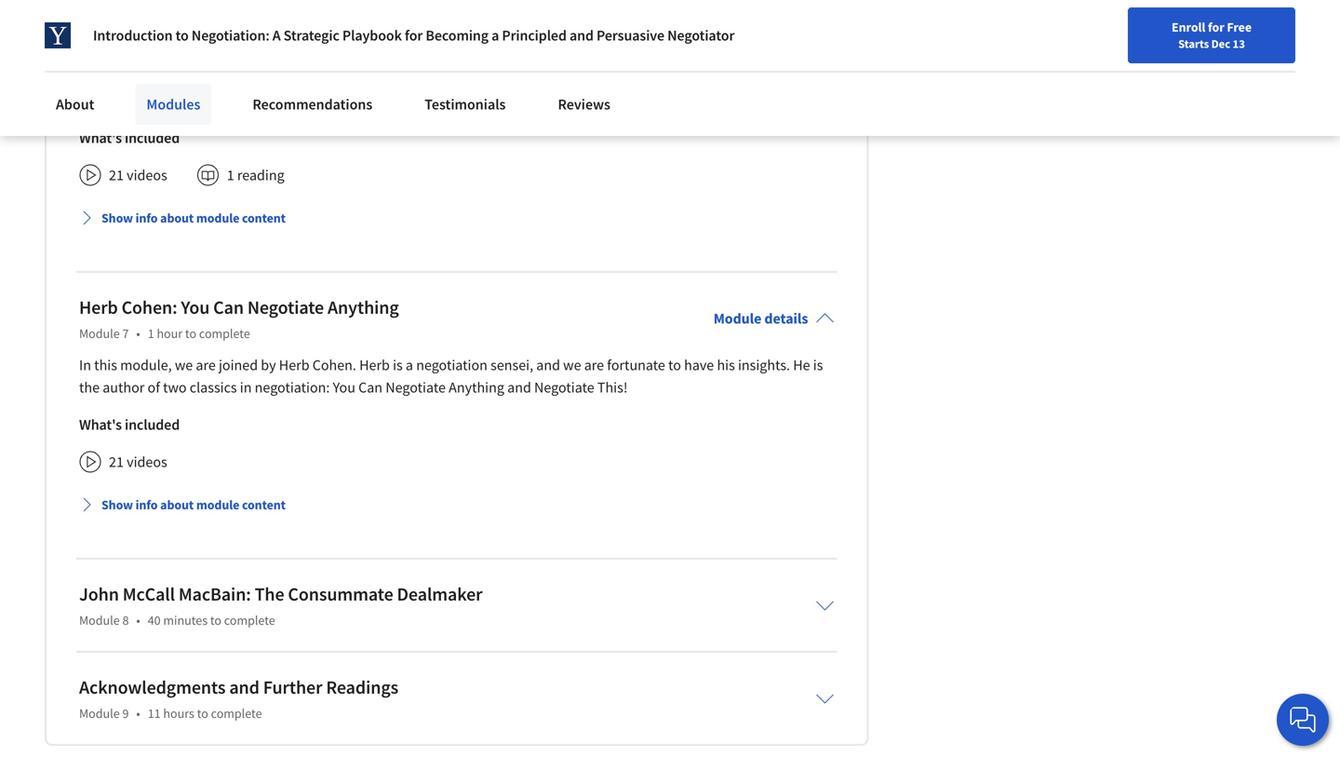 Task type: vqa. For each thing, say whether or not it's contained in the screenshot.
Banner navigation
no



Task type: locate. For each thing, give the bounding box(es) containing it.
1 vertical spatial 1
[[148, 325, 154, 342]]

modules link
[[135, 84, 212, 125]]

show info about module content button
[[72, 201, 293, 235], [72, 488, 293, 522]]

2 show info about module content button from the top
[[72, 488, 293, 522]]

0 horizontal spatial is
[[393, 356, 403, 375]]

0 vertical spatial info
[[136, 210, 158, 226]]

1 vertical spatial module
[[196, 497, 240, 513]]

0 vertical spatial what's included
[[79, 129, 180, 147]]

0 vertical spatial module
[[196, 210, 240, 226]]

acknowledgments
[[79, 676, 226, 699]]

content
[[242, 210, 286, 226], [242, 497, 286, 513]]

21
[[109, 166, 124, 185], [109, 453, 124, 471]]

1 vertical spatial 21
[[109, 453, 124, 471]]

are up this!
[[585, 356, 604, 375]]

to right hours
[[197, 705, 208, 722]]

introduction to negotiation: a strategic playbook for becoming a principled and persuasive negotiator
[[93, 26, 735, 45]]

2 show from the top
[[101, 497, 133, 513]]

and inside acknowledgments and further readings module 9 • 11 hours to complete
[[229, 676, 260, 699]]

modules
[[147, 95, 201, 114]]

and
[[570, 26, 594, 45], [537, 356, 561, 375], [508, 378, 532, 397], [229, 676, 260, 699]]

complete
[[199, 325, 250, 342], [224, 612, 275, 629], [211, 705, 262, 722]]

2 horizontal spatial herb
[[360, 356, 390, 375]]

21 videos down modules link
[[109, 166, 167, 185]]

videos
[[127, 166, 167, 185], [127, 453, 167, 471]]

the
[[79, 378, 100, 397]]

1 horizontal spatial are
[[585, 356, 604, 375]]

0 horizontal spatial can
[[213, 296, 244, 319]]

1 vertical spatial you
[[333, 378, 356, 397]]

• right 7
[[136, 325, 140, 342]]

1 vertical spatial •
[[136, 612, 140, 629]]

2 what's from the top
[[79, 416, 122, 434]]

to down 'macbain:'
[[210, 612, 222, 629]]

0 horizontal spatial anything
[[328, 296, 399, 319]]

cohen.
[[313, 356, 357, 375]]

menu item
[[985, 19, 1105, 79]]

• inside acknowledgments and further readings module 9 • 11 hours to complete
[[136, 705, 140, 722]]

anything up cohen.
[[328, 296, 399, 319]]

1 vertical spatial can
[[359, 378, 383, 397]]

0 vertical spatial what's
[[79, 129, 122, 147]]

info up cohen:
[[136, 210, 158, 226]]

module,
[[120, 356, 172, 375]]

negotiate down negotiation
[[386, 378, 446, 397]]

anything inside herb cohen: you can negotiate anything module 7 • 1 hour to complete
[[328, 296, 399, 319]]

• right 9
[[136, 705, 140, 722]]

you
[[181, 296, 210, 319], [333, 378, 356, 397]]

module inside herb cohen: you can negotiate anything module 7 • 1 hour to complete
[[79, 325, 120, 342]]

about
[[160, 210, 194, 226], [160, 497, 194, 513]]

None search field
[[265, 12, 573, 49]]

are up classics
[[196, 356, 216, 375]]

a
[[492, 26, 499, 45], [406, 356, 413, 375]]

can inside in this module, we are joined by herb cohen. herb is a negotiation sensei, and we are fortunate to have his insights. he is the author of two classics in negotiation: you can negotiate anything and negotiate this!
[[359, 378, 383, 397]]

0 vertical spatial content
[[242, 210, 286, 226]]

herb left cohen:
[[79, 296, 118, 319]]

2 21 videos from the top
[[109, 453, 167, 471]]

this
[[94, 356, 117, 375]]

is right he
[[814, 356, 824, 375]]

this!
[[598, 378, 628, 397]]

• inside herb cohen: you can negotiate anything module 7 • 1 hour to complete
[[136, 325, 140, 342]]

0 vertical spatial 21
[[109, 166, 124, 185]]

to right 'hour'
[[185, 325, 197, 342]]

can inside herb cohen: you can negotiate anything module 7 • 1 hour to complete
[[213, 296, 244, 319]]

2 what's included from the top
[[79, 416, 180, 434]]

1 inside herb cohen: you can negotiate anything module 7 • 1 hour to complete
[[148, 325, 154, 342]]

what's down the
[[79, 416, 122, 434]]

what's
[[79, 129, 122, 147], [79, 416, 122, 434]]

1
[[227, 166, 234, 185], [148, 325, 154, 342]]

reading
[[237, 166, 285, 185]]

to left have
[[669, 356, 682, 375]]

module inside acknowledgments and further readings module 9 • 11 hours to complete
[[79, 705, 120, 722]]

0 horizontal spatial herb
[[79, 296, 118, 319]]

john
[[79, 583, 119, 606]]

minutes
[[163, 612, 208, 629]]

1 vertical spatial videos
[[127, 453, 167, 471]]

what's down about link
[[79, 129, 122, 147]]

anything
[[328, 296, 399, 319], [449, 378, 505, 397]]

can up "joined"
[[213, 296, 244, 319]]

7
[[122, 325, 129, 342]]

complete for the
[[224, 612, 275, 629]]

module left 9
[[79, 705, 120, 722]]

negotiate up by
[[248, 296, 324, 319]]

complete right hours
[[211, 705, 262, 722]]

0 vertical spatial •
[[136, 325, 140, 342]]

•
[[136, 325, 140, 342], [136, 612, 140, 629], [136, 705, 140, 722]]

0 vertical spatial show info about module content
[[101, 210, 286, 226]]

author
[[103, 378, 145, 397]]

negotiate left this!
[[535, 378, 595, 397]]

1 vertical spatial show info about module content button
[[72, 488, 293, 522]]

complete down 'the'
[[224, 612, 275, 629]]

0 vertical spatial anything
[[328, 296, 399, 319]]

0 vertical spatial a
[[492, 26, 499, 45]]

0 vertical spatial 1
[[227, 166, 234, 185]]

we right sensei,
[[564, 356, 582, 375]]

info up "mccall"
[[136, 497, 158, 513]]

0 vertical spatial can
[[213, 296, 244, 319]]

yale university image
[[45, 22, 71, 48]]

1 vertical spatial a
[[406, 356, 413, 375]]

for inside enroll for free starts dec 13
[[1209, 19, 1225, 35]]

module left 7
[[79, 325, 120, 342]]

13
[[1233, 36, 1246, 51]]

2 vertical spatial •
[[136, 705, 140, 722]]

1 left reading
[[227, 166, 234, 185]]

1 vertical spatial content
[[242, 497, 286, 513]]

module up his
[[714, 309, 762, 328]]

about link
[[45, 84, 106, 125]]

herb up 'negotiation:'
[[279, 356, 310, 375]]

included down of
[[125, 416, 180, 434]]

anything down negotiation
[[449, 378, 505, 397]]

1 left 'hour'
[[148, 325, 154, 342]]

info
[[136, 210, 158, 226], [136, 497, 158, 513]]

1 vertical spatial what's included
[[79, 416, 180, 434]]

can right 'negotiation:'
[[359, 378, 383, 397]]

complete for can
[[199, 325, 250, 342]]

0 vertical spatial complete
[[199, 325, 250, 342]]

coursera image
[[22, 15, 141, 45]]

is
[[393, 356, 403, 375], [814, 356, 824, 375]]

show info about module content down 1 reading
[[101, 210, 286, 226]]

testimonials link
[[414, 84, 517, 125]]

1 vertical spatial info
[[136, 497, 158, 513]]

1 • from the top
[[136, 325, 140, 342]]

included down modules
[[125, 129, 180, 147]]

herb right cohen.
[[360, 356, 390, 375]]

1 horizontal spatial anything
[[449, 378, 505, 397]]

2 content from the top
[[242, 497, 286, 513]]

• inside john mccall macbain: the consummate dealmaker module 8 • 40 minutes to complete
[[136, 612, 140, 629]]

complete inside herb cohen: you can negotiate anything module 7 • 1 hour to complete
[[199, 325, 250, 342]]

sensei,
[[491, 356, 534, 375]]

1 vertical spatial what's
[[79, 416, 122, 434]]

1 included from the top
[[125, 129, 180, 147]]

complete inside acknowledgments and further readings module 9 • 11 hours to complete
[[211, 705, 262, 722]]

1 vertical spatial included
[[125, 416, 180, 434]]

for right playbook
[[405, 26, 423, 45]]

1 module from the top
[[196, 210, 240, 226]]

dec
[[1212, 36, 1231, 51]]

1 are from the left
[[196, 356, 216, 375]]

further
[[263, 676, 323, 699]]

3 • from the top
[[136, 705, 140, 722]]

2 horizontal spatial negotiate
[[535, 378, 595, 397]]

show
[[101, 210, 133, 226], [101, 497, 133, 513]]

to inside in this module, we are joined by herb cohen. herb is a negotiation sensei, and we are fortunate to have his insights. he is the author of two classics in negotiation: you can negotiate anything and negotiate this!
[[669, 356, 682, 375]]

he
[[794, 356, 811, 375]]

1 vertical spatial show
[[101, 497, 133, 513]]

we
[[175, 356, 193, 375], [564, 356, 582, 375]]

can
[[213, 296, 244, 319], [359, 378, 383, 397]]

chat with us image
[[1289, 705, 1319, 735]]

1 horizontal spatial we
[[564, 356, 582, 375]]

2 vertical spatial complete
[[211, 705, 262, 722]]

what's included down author
[[79, 416, 180, 434]]

show info about module content up 'macbain:'
[[101, 497, 286, 513]]

module up 'macbain:'
[[196, 497, 240, 513]]

11
[[148, 705, 161, 722]]

0 horizontal spatial we
[[175, 356, 193, 375]]

0 vertical spatial included
[[125, 129, 180, 147]]

0 vertical spatial about
[[160, 210, 194, 226]]

complete up "joined"
[[199, 325, 250, 342]]

a left negotiation
[[406, 356, 413, 375]]

show info about module content
[[101, 210, 286, 226], [101, 497, 286, 513]]

2 module from the top
[[196, 497, 240, 513]]

dealmaker
[[397, 583, 483, 606]]

negotiation
[[416, 356, 488, 375]]

0 horizontal spatial for
[[405, 26, 423, 45]]

videos down modules link
[[127, 166, 167, 185]]

you inside herb cohen: you can negotiate anything module 7 • 1 hour to complete
[[181, 296, 210, 319]]

2 • from the top
[[136, 612, 140, 629]]

to
[[176, 26, 189, 45], [185, 325, 197, 342], [669, 356, 682, 375], [210, 612, 222, 629], [197, 705, 208, 722]]

playbook
[[343, 26, 402, 45]]

in this module, we are joined by herb cohen. herb is a negotiation sensei, and we are fortunate to have his insights. he is the author of two classics in negotiation: you can negotiate anything and negotiate this!
[[79, 356, 824, 397]]

negotiation:
[[255, 378, 330, 397]]

to inside herb cohen: you can negotiate anything module 7 • 1 hour to complete
[[185, 325, 197, 342]]

complete inside john mccall macbain: the consummate dealmaker module 8 • 40 minutes to complete
[[224, 612, 275, 629]]

are
[[196, 356, 216, 375], [585, 356, 604, 375]]

hour
[[157, 325, 183, 342]]

0 horizontal spatial are
[[196, 356, 216, 375]]

for
[[1209, 19, 1225, 35], [405, 26, 423, 45]]

1 horizontal spatial negotiate
[[386, 378, 446, 397]]

1 is from the left
[[393, 356, 403, 375]]

1 horizontal spatial 1
[[227, 166, 234, 185]]

a inside in this module, we are joined by herb cohen. herb is a negotiation sensei, and we are fortunate to have his insights. he is the author of two classics in negotiation: you can negotiate anything and negotiate this!
[[406, 356, 413, 375]]

1 horizontal spatial a
[[492, 26, 499, 45]]

module down john
[[79, 612, 120, 629]]

2 about from the top
[[160, 497, 194, 513]]

module
[[714, 309, 762, 328], [79, 325, 120, 342], [79, 612, 120, 629], [79, 705, 120, 722]]

content down reading
[[242, 210, 286, 226]]

0 vertical spatial videos
[[127, 166, 167, 185]]

a right becoming
[[492, 26, 499, 45]]

• right 8
[[136, 612, 140, 629]]

1 vertical spatial 21 videos
[[109, 453, 167, 471]]

0 vertical spatial show
[[101, 210, 133, 226]]

1 horizontal spatial herb
[[279, 356, 310, 375]]

0 vertical spatial 21 videos
[[109, 166, 167, 185]]

21 videos
[[109, 166, 167, 185], [109, 453, 167, 471]]

0 vertical spatial show info about module content button
[[72, 201, 293, 235]]

and right sensei,
[[537, 356, 561, 375]]

have
[[685, 356, 714, 375]]

we up two
[[175, 356, 193, 375]]

1 vertical spatial complete
[[224, 612, 275, 629]]

1 horizontal spatial for
[[1209, 19, 1225, 35]]

0 horizontal spatial a
[[406, 356, 413, 375]]

negotiation:
[[192, 26, 270, 45]]

module
[[196, 210, 240, 226], [196, 497, 240, 513]]

recommendations link
[[242, 84, 384, 125]]

0 horizontal spatial negotiate
[[248, 296, 324, 319]]

1 horizontal spatial can
[[359, 378, 383, 397]]

negotiator
[[668, 26, 735, 45]]

1 vertical spatial anything
[[449, 378, 505, 397]]

content up 'the'
[[242, 497, 286, 513]]

herb
[[79, 296, 118, 319], [279, 356, 310, 375], [360, 356, 390, 375]]

1 horizontal spatial is
[[814, 356, 824, 375]]

mccall
[[123, 583, 175, 606]]

videos down of
[[127, 453, 167, 471]]

and left the further
[[229, 676, 260, 699]]

to inside acknowledgments and further readings module 9 • 11 hours to complete
[[197, 705, 208, 722]]

negotiate
[[248, 296, 324, 319], [386, 378, 446, 397], [535, 378, 595, 397]]

1 horizontal spatial you
[[333, 378, 356, 397]]

9
[[122, 705, 129, 722]]

0 horizontal spatial you
[[181, 296, 210, 319]]

reviews link
[[547, 84, 622, 125]]

module down 1 reading
[[196, 210, 240, 226]]

his
[[717, 356, 735, 375]]

1 content from the top
[[242, 210, 286, 226]]

1 vertical spatial about
[[160, 497, 194, 513]]

included
[[125, 129, 180, 147], [125, 416, 180, 434]]

1 we from the left
[[175, 356, 193, 375]]

john mccall macbain: the consummate dealmaker module 8 • 40 minutes to complete
[[79, 583, 483, 629]]

fortunate
[[607, 356, 666, 375]]

you up 'hour'
[[181, 296, 210, 319]]

21 videos down author
[[109, 453, 167, 471]]

what's included down modules
[[79, 129, 180, 147]]

anything inside in this module, we are joined by herb cohen. herb is a negotiation sensei, and we are fortunate to have his insights. he is the author of two classics in negotiation: you can negotiate anything and negotiate this!
[[449, 378, 505, 397]]

2 info from the top
[[136, 497, 158, 513]]

what's included
[[79, 129, 180, 147], [79, 416, 180, 434]]

for up dec
[[1209, 19, 1225, 35]]

you down cohen.
[[333, 378, 356, 397]]

8
[[122, 612, 129, 629]]

0 vertical spatial you
[[181, 296, 210, 319]]

2 videos from the top
[[127, 453, 167, 471]]

is left negotiation
[[393, 356, 403, 375]]

0 horizontal spatial 1
[[148, 325, 154, 342]]

1 vertical spatial show info about module content
[[101, 497, 286, 513]]



Task type: describe. For each thing, give the bounding box(es) containing it.
about
[[56, 95, 94, 114]]

becoming
[[426, 26, 489, 45]]

herb cohen: you can negotiate anything module 7 • 1 hour to complete
[[79, 296, 399, 342]]

details
[[765, 309, 809, 328]]

strategic
[[284, 26, 340, 45]]

free
[[1228, 19, 1252, 35]]

to inside john mccall macbain: the consummate dealmaker module 8 • 40 minutes to complete
[[210, 612, 222, 629]]

to left negotiation:
[[176, 26, 189, 45]]

recommendations
[[253, 95, 373, 114]]

module inside john mccall macbain: the consummate dealmaker module 8 • 40 minutes to complete
[[79, 612, 120, 629]]

acknowledgments and further readings module 9 • 11 hours to complete
[[79, 676, 399, 722]]

and right principled
[[570, 26, 594, 45]]

1 21 videos from the top
[[109, 166, 167, 185]]

testimonials
[[425, 95, 506, 114]]

cohen:
[[122, 296, 177, 319]]

persuasive
[[597, 26, 665, 45]]

herb inside herb cohen: you can negotiate anything module 7 • 1 hour to complete
[[79, 296, 118, 319]]

1 show from the top
[[101, 210, 133, 226]]

module details
[[714, 309, 809, 328]]

1 about from the top
[[160, 210, 194, 226]]

in
[[240, 378, 252, 397]]

principled
[[502, 26, 567, 45]]

and down sensei,
[[508, 378, 532, 397]]

in
[[79, 356, 91, 375]]

enroll for free starts dec 13
[[1172, 19, 1252, 51]]

classics
[[190, 378, 237, 397]]

reviews
[[558, 95, 611, 114]]

you inside in this module, we are joined by herb cohen. herb is a negotiation sensei, and we are fortunate to have his insights. he is the author of two classics in negotiation: you can negotiate anything and negotiate this!
[[333, 378, 356, 397]]

insights.
[[738, 356, 791, 375]]

1 show info about module content button from the top
[[72, 201, 293, 235]]

1 21 from the top
[[109, 166, 124, 185]]

two
[[163, 378, 187, 397]]

1 what's from the top
[[79, 129, 122, 147]]

the
[[255, 583, 285, 606]]

negotiate inside herb cohen: you can negotiate anything module 7 • 1 hour to complete
[[248, 296, 324, 319]]

starts
[[1179, 36, 1210, 51]]

2 is from the left
[[814, 356, 824, 375]]

joined
[[219, 356, 258, 375]]

readings
[[326, 676, 399, 699]]

consummate
[[288, 583, 394, 606]]

introduction
[[93, 26, 173, 45]]

1 show info about module content from the top
[[101, 210, 286, 226]]

1 reading
[[227, 166, 285, 185]]

40
[[148, 612, 161, 629]]

1 what's included from the top
[[79, 129, 180, 147]]

show notifications image
[[1124, 23, 1147, 46]]

• for cohen:
[[136, 325, 140, 342]]

by
[[261, 356, 276, 375]]

1 info from the top
[[136, 210, 158, 226]]

macbain:
[[179, 583, 251, 606]]

• for mccall
[[136, 612, 140, 629]]

2 included from the top
[[125, 416, 180, 434]]

2 we from the left
[[564, 356, 582, 375]]

2 show info about module content from the top
[[101, 497, 286, 513]]

1 videos from the top
[[127, 166, 167, 185]]

a
[[273, 26, 281, 45]]

2 are from the left
[[585, 356, 604, 375]]

enroll
[[1172, 19, 1206, 35]]

of
[[148, 378, 160, 397]]

hours
[[163, 705, 195, 722]]

2 21 from the top
[[109, 453, 124, 471]]



